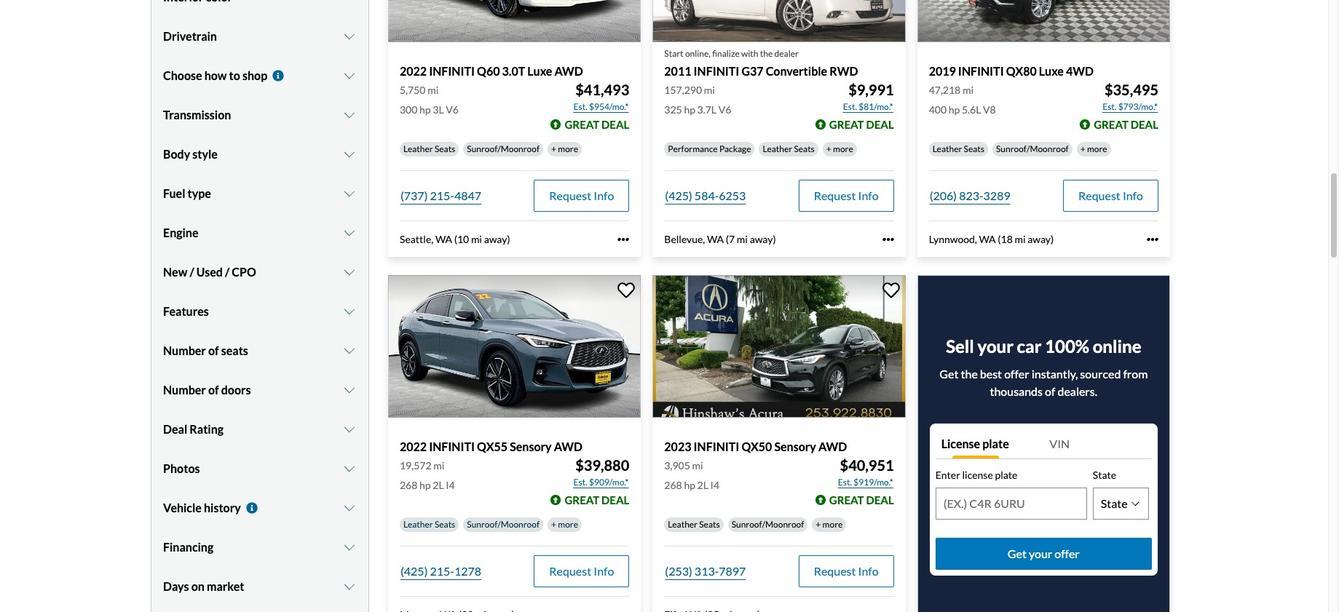 Task type: locate. For each thing, give the bounding box(es) containing it.
features button
[[163, 294, 357, 330]]

0 horizontal spatial wa
[[435, 233, 452, 245]]

leather down "400"
[[933, 143, 962, 154]]

400
[[929, 103, 947, 116]]

get
[[940, 367, 959, 381], [1008, 547, 1027, 561]]

v6 right 3l on the top of page
[[446, 103, 459, 116]]

offer
[[1005, 367, 1030, 381], [1055, 547, 1080, 561]]

your for offer
[[1029, 547, 1053, 561]]

number of doors button
[[163, 372, 357, 409]]

sunroof/moonroof up 7897
[[732, 519, 804, 530]]

request info for $35,495
[[1079, 189, 1144, 202]]

6 chevron down image from the top
[[343, 385, 357, 397]]

1 horizontal spatial v6
[[719, 103, 732, 116]]

0 vertical spatial 2022
[[400, 64, 427, 78]]

1 chevron down image from the top
[[343, 31, 357, 43]]

hp right 325
[[684, 103, 696, 116]]

deal down $793/mo.*
[[1131, 118, 1159, 131]]

wa for $41,493
[[435, 233, 452, 245]]

chevron down image inside features dropdown button
[[343, 306, 357, 318]]

(737) 215-4847 button
[[400, 180, 482, 212]]

+ more down est. $909/mo.* button
[[551, 519, 578, 530]]

157,290
[[665, 84, 702, 96]]

infiniti
[[429, 64, 475, 78], [694, 64, 740, 78], [958, 64, 1004, 78], [429, 440, 475, 454], [694, 440, 740, 454]]

body style
[[163, 147, 218, 161]]

leather seats down 3l on the top of page
[[404, 143, 455, 154]]

deal
[[602, 118, 630, 131], [866, 118, 894, 131], [1131, 118, 1159, 131], [602, 494, 630, 507], [866, 494, 894, 507]]

car
[[1017, 336, 1042, 357]]

2022 up 19,572
[[400, 440, 427, 454]]

your for car
[[978, 336, 1014, 357]]

0 horizontal spatial the
[[760, 48, 773, 59]]

infiniti up 47,218 mi 400 hp 5.6l v8 at the right top of page
[[958, 64, 1004, 78]]

2l down 2022 infiniti qx55 sensory awd
[[433, 479, 444, 492]]

$35,495 est. $793/mo.*
[[1103, 81, 1159, 112]]

2 268 from the left
[[665, 479, 682, 492]]

1 vertical spatial offer
[[1055, 547, 1080, 561]]

+ more down est. $81/mo.* button
[[827, 143, 853, 154]]

deal for $9,991
[[866, 118, 894, 131]]

19,572
[[400, 460, 432, 472]]

great deal down est. $81/mo.* button
[[829, 118, 894, 131]]

+ for $40,951
[[816, 519, 821, 530]]

2l inside 19,572 mi 268 hp 2l i4
[[433, 479, 444, 492]]

luxe right 3.0t
[[528, 64, 552, 78]]

1 2l from the left
[[433, 479, 444, 492]]

1 sensory from the left
[[510, 440, 552, 454]]

1 vertical spatial your
[[1029, 547, 1053, 561]]

leather seats up '(425) 215-1278'
[[404, 519, 455, 530]]

sunroof/moonroof up 1278
[[467, 519, 540, 530]]

7 chevron down image from the top
[[343, 464, 357, 475]]

2022 infiniti q60 3.0t luxe awd
[[400, 64, 583, 78]]

3 chevron down image from the top
[[343, 188, 357, 200]]

seats for $40,951
[[699, 519, 720, 530]]

chevron down image inside body style dropdown button
[[343, 149, 357, 161]]

finalize
[[712, 48, 740, 59]]

number inside number of doors dropdown button
[[163, 383, 206, 397]]

sensory for $39,880
[[510, 440, 552, 454]]

enter license plate
[[936, 469, 1018, 482]]

mi inside the 157,290 mi 325 hp 3.7l v6
[[704, 84, 715, 96]]

great deal down est. $954/mo.* button
[[565, 118, 630, 131]]

sunroof/moonroof for $41,493
[[467, 143, 540, 154]]

v6 inside 5,750 mi 300 hp 3l v6
[[446, 103, 459, 116]]

infiniti inside start online, finalize with the dealer 2011 infiniti g37 convertible rwd
[[694, 64, 740, 78]]

mi right 19,572
[[434, 460, 445, 472]]

mi inside 5,750 mi 300 hp 3l v6
[[428, 84, 439, 96]]

i4 down 2022 infiniti qx55 sensory awd
[[446, 479, 455, 492]]

+ more down est. $919/mo.* 'button'
[[816, 519, 843, 530]]

est. for $39,880
[[574, 477, 588, 488]]

chevron down image inside deal rating "dropdown button"
[[343, 424, 357, 436]]

chevron down image inside number of doors dropdown button
[[343, 385, 357, 397]]

2 sensory from the left
[[775, 440, 816, 454]]

i4 inside 19,572 mi 268 hp 2l i4
[[446, 479, 455, 492]]

2022 for $41,493
[[400, 64, 427, 78]]

photos button
[[163, 451, 357, 488]]

request info button for $39,880
[[534, 556, 630, 588]]

1 number from the top
[[163, 344, 206, 358]]

chevron down image inside number of seats dropdown button
[[343, 346, 357, 357]]

sunroof/moonroof for $35,495
[[996, 143, 1069, 154]]

3,905 mi 268 hp 2l i4
[[665, 460, 720, 492]]

est. $909/mo.* button
[[573, 476, 630, 490]]

2l down 2023 infiniti qx50 sensory awd
[[697, 479, 709, 492]]

0 horizontal spatial 2l
[[433, 479, 444, 492]]

0 horizontal spatial get
[[940, 367, 959, 381]]

number for number of seats
[[163, 344, 206, 358]]

est. inside $40,951 est. $919/mo.*
[[838, 477, 852, 488]]

v6 inside the 157,290 mi 325 hp 3.7l v6
[[719, 103, 732, 116]]

great deal for $41,493
[[565, 118, 630, 131]]

1 215- from the top
[[430, 189, 454, 202]]

great for $41,493
[[565, 118, 600, 131]]

2 i4 from the left
[[711, 479, 720, 492]]

chevron down image
[[343, 0, 357, 3], [343, 70, 357, 82], [343, 149, 357, 161], [343, 228, 357, 239], [343, 267, 357, 279], [343, 424, 357, 436], [343, 503, 357, 515], [343, 542, 357, 554], [343, 582, 357, 593]]

get inside button
[[1008, 547, 1027, 561]]

mi right 3,905
[[692, 460, 703, 472]]

luxe
[[528, 64, 552, 78], [1039, 64, 1064, 78]]

leather up the (253) on the bottom
[[668, 519, 698, 530]]

infiniti left 'q60'
[[429, 64, 475, 78]]

hp inside 5,750 mi 300 hp 3l v6
[[420, 103, 431, 116]]

of left the seats
[[208, 344, 219, 358]]

(425) 584-6253 button
[[665, 180, 747, 212]]

1 horizontal spatial the
[[961, 367, 978, 381]]

deal for $39,880
[[602, 494, 630, 507]]

0 vertical spatial offer
[[1005, 367, 1030, 381]]

2 chevron down image from the top
[[343, 110, 357, 121]]

get down sell
[[940, 367, 959, 381]]

request info button for $40,951
[[799, 556, 894, 588]]

(425) 584-6253
[[665, 189, 746, 202]]

hp inside 19,572 mi 268 hp 2l i4
[[420, 479, 431, 492]]

deal for $40,951
[[866, 494, 894, 507]]

license plate tab
[[936, 430, 1044, 459]]

great down est. $954/mo.* button
[[565, 118, 600, 131]]

great deal down est. $919/mo.* 'button'
[[829, 494, 894, 507]]

great deal down est. $793/mo.* button on the top
[[1094, 118, 1159, 131]]

number of seats
[[163, 344, 248, 358]]

chevron down image inside engine "dropdown button"
[[343, 228, 357, 239]]

0 horizontal spatial your
[[978, 336, 1014, 357]]

268 inside 3,905 mi 268 hp 2l i4
[[665, 479, 682, 492]]

number of doors
[[163, 383, 251, 397]]

great deal for $9,991
[[829, 118, 894, 131]]

325
[[665, 103, 682, 116]]

lynnwood,
[[929, 233, 977, 245]]

get your offer button
[[936, 538, 1152, 570]]

sensory for $40,951
[[775, 440, 816, 454]]

chevron down image inside drivetrain dropdown button
[[343, 31, 357, 43]]

chevron down image inside the fuel type 'dropdown button'
[[343, 188, 357, 200]]

2 / from the left
[[225, 265, 230, 279]]

leather seats for $41,493
[[404, 143, 455, 154]]

2 2l from the left
[[697, 479, 709, 492]]

plate right license at the bottom right of the page
[[995, 469, 1018, 482]]

leather for $41,493
[[404, 143, 433, 154]]

info circle image
[[245, 503, 259, 515]]

of inside get the best offer instantly, sourced from thousands of dealers.
[[1045, 385, 1056, 398]]

the left best
[[961, 367, 978, 381]]

0 horizontal spatial i4
[[446, 479, 455, 492]]

drivetrain button
[[163, 18, 357, 55]]

5 chevron down image from the top
[[343, 346, 357, 357]]

0 horizontal spatial offer
[[1005, 367, 1030, 381]]

great for $35,495
[[1094, 118, 1129, 131]]

i4
[[446, 479, 455, 492], [711, 479, 720, 492]]

1 horizontal spatial away)
[[750, 233, 776, 245]]

2l inside 3,905 mi 268 hp 2l i4
[[697, 479, 709, 492]]

1 2022 from the top
[[400, 64, 427, 78]]

$909/mo.*
[[589, 477, 629, 488]]

/ left cpo on the left of the page
[[225, 265, 230, 279]]

19,572 mi 268 hp 2l i4
[[400, 460, 455, 492]]

2 number from the top
[[163, 383, 206, 397]]

infiniti down finalize
[[694, 64, 740, 78]]

deal down $954/mo.*
[[602, 118, 630, 131]]

(425) inside 'button'
[[401, 564, 428, 578]]

mi up 5.6l
[[963, 84, 974, 96]]

fuel
[[163, 187, 185, 201]]

1 ellipsis h image from the left
[[618, 234, 630, 245]]

1 horizontal spatial 268
[[665, 479, 682, 492]]

hp
[[420, 103, 431, 116], [684, 103, 696, 116], [949, 103, 960, 116], [420, 479, 431, 492], [684, 479, 696, 492]]

(425) for (425) 215-1278
[[401, 564, 428, 578]]

great down est. $919/mo.* 'button'
[[829, 494, 864, 507]]

4 chevron down image from the top
[[343, 306, 357, 318]]

2l
[[433, 479, 444, 492], [697, 479, 709, 492]]

1 horizontal spatial offer
[[1055, 547, 1080, 561]]

ellipsis h image for seattle, wa (10 mi away)
[[618, 234, 630, 245]]

est. for $41,493
[[574, 101, 588, 112]]

the inside start online, finalize with the dealer 2011 infiniti g37 convertible rwd
[[760, 48, 773, 59]]

chevron down image for number of doors
[[343, 385, 357, 397]]

est.
[[574, 101, 588, 112], [843, 101, 857, 112], [1103, 101, 1117, 112], [574, 477, 588, 488], [838, 477, 852, 488]]

0 vertical spatial get
[[940, 367, 959, 381]]

number down features at the left of the page
[[163, 344, 206, 358]]

more down est. $919/mo.* 'button'
[[823, 519, 843, 530]]

0 horizontal spatial sensory
[[510, 440, 552, 454]]

1 vertical spatial the
[[961, 367, 978, 381]]

47,218
[[929, 84, 961, 96]]

lynnwood, wa (18 mi away)
[[929, 233, 1054, 245]]

5.6l
[[962, 103, 981, 116]]

info for $41,493
[[594, 189, 614, 202]]

hp for $35,495
[[949, 103, 960, 116]]

chevron down image inside new / used / cpo dropdown button
[[343, 267, 357, 279]]

majestic white 2022 infiniti q60 3.0t luxe awd coupe all-wheel drive 7-speed automatic image
[[388, 0, 641, 42]]

your down "enter license plate" field
[[1029, 547, 1053, 561]]

0 horizontal spatial v6
[[446, 103, 459, 116]]

(425) left 1278
[[401, 564, 428, 578]]

infiniti up 3,905 mi 268 hp 2l i4
[[694, 440, 740, 454]]

0 vertical spatial your
[[978, 336, 1014, 357]]

est. down $40,951
[[838, 477, 852, 488]]

wa left the (18
[[979, 233, 996, 245]]

of left the doors
[[208, 383, 219, 397]]

1 vertical spatial (425)
[[401, 564, 428, 578]]

offer inside button
[[1055, 547, 1080, 561]]

0 vertical spatial plate
[[983, 437, 1009, 451]]

chevron down image for deal rating
[[343, 424, 357, 436]]

request for $41,493
[[549, 189, 592, 202]]

great down est. $909/mo.* button
[[565, 494, 600, 507]]

Enter license plate field
[[936, 489, 1087, 519]]

est. inside "$41,493 est. $954/mo.*"
[[574, 101, 588, 112]]

2 chevron down image from the top
[[343, 70, 357, 82]]

sunroof/moonroof up 4847
[[467, 143, 540, 154]]

more down est. $954/mo.* button
[[558, 143, 578, 154]]

leather down 300
[[404, 143, 433, 154]]

1 v6 from the left
[[446, 103, 459, 116]]

hp for $9,991
[[684, 103, 696, 116]]

8 chevron down image from the top
[[343, 542, 357, 554]]

performance package
[[668, 143, 751, 154]]

2 v6 from the left
[[719, 103, 732, 116]]

1 i4 from the left
[[446, 479, 455, 492]]

$9,991
[[849, 81, 894, 98]]

268 inside 19,572 mi 268 hp 2l i4
[[400, 479, 418, 492]]

away) right (10
[[484, 233, 510, 245]]

chevron down image for transmission
[[343, 110, 357, 121]]

hp down 3,905
[[684, 479, 696, 492]]

1 horizontal spatial luxe
[[1039, 64, 1064, 78]]

deal for $35,495
[[1131, 118, 1159, 131]]

0 vertical spatial the
[[760, 48, 773, 59]]

0 horizontal spatial /
[[190, 265, 194, 279]]

(737) 215-4847
[[401, 189, 481, 202]]

9 chevron down image from the top
[[343, 582, 357, 593]]

more
[[558, 143, 578, 154], [833, 143, 853, 154], [1087, 143, 1108, 154], [558, 519, 578, 530], [823, 519, 843, 530]]

1 vertical spatial 2022
[[400, 440, 427, 454]]

number up deal rating
[[163, 383, 206, 397]]

request info button for $41,493
[[534, 180, 630, 212]]

mi
[[428, 84, 439, 96], [704, 84, 715, 96], [963, 84, 974, 96], [471, 233, 482, 245], [737, 233, 748, 245], [1015, 233, 1026, 245], [434, 460, 445, 472], [692, 460, 703, 472]]

1 horizontal spatial sensory
[[775, 440, 816, 454]]

+ for $35,495
[[1081, 143, 1086, 154]]

chevron down image inside days on market dropdown button
[[343, 582, 357, 593]]

mi inside 47,218 mi 400 hp 5.6l v8
[[963, 84, 974, 96]]

bellevue, wa (7 mi away)
[[665, 233, 776, 245]]

0 horizontal spatial 268
[[400, 479, 418, 492]]

0 horizontal spatial luxe
[[528, 64, 552, 78]]

number inside number of seats dropdown button
[[163, 344, 206, 358]]

awd up $39,880
[[554, 440, 583, 454]]

268 down 19,572
[[400, 479, 418, 492]]

5,750
[[400, 84, 426, 96]]

shop
[[243, 69, 267, 83]]

2 ellipsis h image from the left
[[883, 234, 894, 245]]

1 horizontal spatial /
[[225, 265, 230, 279]]

5 chevron down image from the top
[[343, 267, 357, 279]]

transmission button
[[163, 97, 357, 134]]

vin tab
[[1044, 430, 1152, 459]]

sensory right qx50
[[775, 440, 816, 454]]

leather seats up (253) 313-7897
[[668, 519, 720, 530]]

3 wa from the left
[[979, 233, 996, 245]]

leather for $35,495
[[933, 143, 962, 154]]

the
[[760, 48, 773, 59], [961, 367, 978, 381]]

great deal for $35,495
[[1094, 118, 1159, 131]]

215- inside 'button'
[[430, 564, 454, 578]]

seats down 5.6l
[[964, 143, 985, 154]]

get down "enter license plate" field
[[1008, 547, 1027, 561]]

chevron down image inside the 'financing' dropdown button
[[343, 542, 357, 554]]

1 wa from the left
[[435, 233, 452, 245]]

wa left (10
[[435, 233, 452, 245]]

0 vertical spatial 215-
[[430, 189, 454, 202]]

sunroof/moonroof for $40,951
[[732, 519, 804, 530]]

of down instantly,
[[1045, 385, 1056, 398]]

great deal down est. $909/mo.* button
[[565, 494, 630, 507]]

hp inside the 157,290 mi 325 hp 3.7l v6
[[684, 103, 696, 116]]

seats up 313- at the right of the page
[[699, 519, 720, 530]]

$35,495
[[1105, 81, 1159, 98]]

chevron down image for drivetrain
[[343, 31, 357, 43]]

qx80
[[1006, 64, 1037, 78]]

more for $35,495
[[1087, 143, 1108, 154]]

awd up "$41,493"
[[555, 64, 583, 78]]

infiniti for $40,951
[[694, 440, 740, 454]]

2 2022 from the top
[[400, 440, 427, 454]]

more for $40,951
[[823, 519, 843, 530]]

number of seats button
[[163, 333, 357, 370]]

1 horizontal spatial (425)
[[665, 189, 693, 202]]

chevron down image inside choose how to shop dropdown button
[[343, 70, 357, 82]]

0 horizontal spatial away)
[[484, 233, 510, 245]]

est. inside '$9,991 est. $81/mo.*'
[[843, 101, 857, 112]]

3,905
[[665, 460, 690, 472]]

1 horizontal spatial wa
[[707, 233, 724, 245]]

/ right new
[[190, 265, 194, 279]]

215- inside button
[[430, 189, 454, 202]]

chevron down image for body style
[[343, 149, 357, 161]]

infiniti up 19,572 mi 268 hp 2l i4
[[429, 440, 475, 454]]

2 215- from the top
[[430, 564, 454, 578]]

1 vertical spatial get
[[1008, 547, 1027, 561]]

to
[[229, 69, 240, 83]]

infiniti for $39,880
[[429, 440, 475, 454]]

268 for $40,951
[[665, 479, 682, 492]]

chevron down image for new / used / cpo
[[343, 267, 357, 279]]

info for $39,880
[[594, 564, 614, 578]]

3 away) from the left
[[1028, 233, 1054, 245]]

more down est. $793/mo.* button on the top
[[1087, 143, 1108, 154]]

plate inside tab
[[983, 437, 1009, 451]]

chevron down image inside photos dropdown button
[[343, 464, 357, 475]]

(425) left 584-
[[665, 189, 693, 202]]

sensory right qx55
[[510, 440, 552, 454]]

$9,991 est. $81/mo.*
[[843, 81, 894, 112]]

mi up 3l on the top of page
[[428, 84, 439, 96]]

2 horizontal spatial away)
[[1028, 233, 1054, 245]]

the inside get the best offer instantly, sourced from thousands of dealers.
[[961, 367, 978, 381]]

v8
[[983, 103, 996, 116]]

1 268 from the left
[[400, 479, 418, 492]]

hp inside 3,905 mi 268 hp 2l i4
[[684, 479, 696, 492]]

best
[[980, 367, 1002, 381]]

hp down 19,572
[[420, 479, 431, 492]]

leather seats down 5.6l
[[933, 143, 985, 154]]

(425) inside button
[[665, 189, 693, 202]]

hp inside 47,218 mi 400 hp 5.6l v8
[[949, 103, 960, 116]]

(425)
[[665, 189, 693, 202], [401, 564, 428, 578]]

luxe left 4wd
[[1039, 64, 1064, 78]]

268
[[400, 479, 418, 492], [665, 479, 682, 492]]

v6 right 3.7l
[[719, 103, 732, 116]]

chevron down image inside transmission "dropdown button"
[[343, 110, 357, 121]]

+ more down est. $793/mo.* button on the top
[[1081, 143, 1108, 154]]

1 away) from the left
[[484, 233, 510, 245]]

1 vertical spatial 215-
[[430, 564, 454, 578]]

1 chevron down image from the top
[[343, 0, 357, 3]]

leather
[[404, 143, 433, 154], [763, 143, 793, 154], [933, 143, 962, 154], [404, 519, 433, 530], [668, 519, 698, 530]]

great down est. $81/mo.* button
[[829, 118, 864, 131]]

away)
[[484, 233, 510, 245], [750, 233, 776, 245], [1028, 233, 1054, 245]]

chevron down image
[[343, 31, 357, 43], [343, 110, 357, 121], [343, 188, 357, 200], [343, 306, 357, 318], [343, 346, 357, 357], [343, 385, 357, 397], [343, 464, 357, 475]]

request info button
[[534, 180, 630, 212], [799, 180, 894, 212], [1063, 180, 1159, 212], [534, 556, 630, 588], [799, 556, 894, 588]]

deal down '$81/mo.*'
[[866, 118, 894, 131]]

1 horizontal spatial i4
[[711, 479, 720, 492]]

request for $40,951
[[814, 564, 856, 578]]

deal rating
[[163, 423, 224, 437]]

0 horizontal spatial ellipsis h image
[[618, 234, 630, 245]]

leather down 19,572 mi 268 hp 2l i4
[[404, 519, 433, 530]]

deal down $909/mo.*
[[602, 494, 630, 507]]

268 down 3,905
[[665, 479, 682, 492]]

2022 up 5,750
[[400, 64, 427, 78]]

ellipsis h image left the bellevue,
[[618, 234, 630, 245]]

offer inside get the best offer instantly, sourced from thousands of dealers.
[[1005, 367, 1030, 381]]

away) for $35,495
[[1028, 233, 1054, 245]]

awd up $40,951
[[819, 440, 847, 454]]

the right with
[[760, 48, 773, 59]]

tab list
[[936, 430, 1152, 459]]

est. inside the $35,495 est. $793/mo.*
[[1103, 101, 1117, 112]]

+ for $41,493
[[551, 143, 556, 154]]

mi up 3.7l
[[704, 84, 715, 96]]

0 horizontal spatial (425)
[[401, 564, 428, 578]]

photos
[[163, 462, 200, 476]]

plate right 'license'
[[983, 437, 1009, 451]]

(206) 823-3289 button
[[929, 180, 1012, 212]]

est. left '$81/mo.*'
[[843, 101, 857, 112]]

qx50
[[742, 440, 772, 454]]

1 horizontal spatial get
[[1008, 547, 1027, 561]]

313-
[[695, 564, 719, 578]]

1 vertical spatial number
[[163, 383, 206, 397]]

i4 inside 3,905 mi 268 hp 2l i4
[[711, 479, 720, 492]]

sunroof/moonroof up 3289
[[996, 143, 1069, 154]]

deal down $919/mo.*
[[866, 494, 894, 507]]

est. down "$41,493"
[[574, 101, 588, 112]]

2 horizontal spatial wa
[[979, 233, 996, 245]]

1 horizontal spatial your
[[1029, 547, 1053, 561]]

package
[[720, 143, 751, 154]]

seats for $41,493
[[435, 143, 455, 154]]

0 vertical spatial (425)
[[665, 189, 693, 202]]

2023 infiniti qx50 sensory awd
[[665, 440, 847, 454]]

days on market button
[[163, 569, 357, 606]]

ellipsis h image
[[618, 234, 630, 245], [883, 234, 894, 245]]

hp right "400"
[[949, 103, 960, 116]]

seats
[[435, 143, 455, 154], [794, 143, 815, 154], [964, 143, 985, 154], [435, 519, 455, 530], [699, 519, 720, 530]]

2023
[[665, 440, 692, 454]]

i4 down 2023 infiniti qx50 sensory awd
[[711, 479, 720, 492]]

est. down $39,880
[[574, 477, 588, 488]]

1 horizontal spatial ellipsis h image
[[883, 234, 894, 245]]

(7
[[726, 233, 735, 245]]

black 2019 infiniti qx80 luxe 4wd suv / crossover all-wheel drive 7-speed automatic image
[[918, 0, 1170, 42]]

away) right the (18
[[1028, 233, 1054, 245]]

0 vertical spatial number
[[163, 344, 206, 358]]

seattle, wa (10 mi away)
[[400, 233, 510, 245]]

6 chevron down image from the top
[[343, 424, 357, 436]]

great for $9,991
[[829, 118, 864, 131]]

thousands
[[990, 385, 1043, 398]]

$919/mo.*
[[854, 477, 893, 488]]

2 luxe from the left
[[1039, 64, 1064, 78]]

1 horizontal spatial 2l
[[697, 479, 709, 492]]

est. inside $39,880 est. $909/mo.*
[[574, 477, 588, 488]]

3 chevron down image from the top
[[343, 149, 357, 161]]

get inside get the best offer instantly, sourced from thousands of dealers.
[[940, 367, 959, 381]]

wa left (7
[[707, 233, 724, 245]]

of
[[208, 344, 219, 358], [208, 383, 219, 397], [1045, 385, 1056, 398]]

ellipsis h image for bellevue, wa (7 mi away)
[[883, 234, 894, 245]]

4 chevron down image from the top
[[343, 228, 357, 239]]

away) right (7
[[750, 233, 776, 245]]

your inside button
[[1029, 547, 1053, 561]]



Task type: describe. For each thing, give the bounding box(es) containing it.
state
[[1093, 469, 1117, 482]]

graphite shadow 2022 infiniti qx55 sensory awd suv / crossover all-wheel drive continuously variable transmission image
[[388, 276, 641, 418]]

3l
[[433, 103, 444, 116]]

mi inside 19,572 mi 268 hp 2l i4
[[434, 460, 445, 472]]

chevron down image for photos
[[343, 464, 357, 475]]

leather seats right package
[[763, 143, 815, 154]]

2 wa from the left
[[707, 233, 724, 245]]

leather right package
[[763, 143, 793, 154]]

features
[[163, 305, 209, 319]]

sunroof/moonroof for $39,880
[[467, 519, 540, 530]]

days
[[163, 580, 189, 594]]

convertible
[[766, 64, 828, 78]]

awd for $39,880
[[554, 440, 583, 454]]

chevron down image for engine
[[343, 228, 357, 239]]

chevron down image for fuel type
[[343, 188, 357, 200]]

+ more for $40,951
[[816, 519, 843, 530]]

chevron down image for number of seats
[[343, 346, 357, 357]]

7 chevron down image from the top
[[343, 503, 357, 515]]

get the best offer instantly, sourced from thousands of dealers.
[[940, 367, 1148, 398]]

i4 for $40,951
[[711, 479, 720, 492]]

1278
[[454, 564, 481, 578]]

infiniti for $35,495
[[958, 64, 1004, 78]]

tab list containing license plate
[[936, 430, 1152, 459]]

vehicle
[[163, 501, 202, 515]]

q60
[[477, 64, 500, 78]]

mi right the (18
[[1015, 233, 1026, 245]]

1 vertical spatial plate
[[995, 469, 1018, 482]]

2022 for $39,880
[[400, 440, 427, 454]]

with
[[742, 48, 759, 59]]

seats for $39,880
[[435, 519, 455, 530]]

rating
[[190, 423, 224, 437]]

infiniti for $41,493
[[429, 64, 475, 78]]

more for $41,493
[[558, 143, 578, 154]]

823-
[[959, 189, 984, 202]]

instantly,
[[1032, 367, 1078, 381]]

seats right package
[[794, 143, 815, 154]]

mineral black 2023 infiniti qx50 sensory awd suv / crossover all-wheel drive continuously variable transmission image
[[653, 276, 906, 418]]

great deal for $40,951
[[829, 494, 894, 507]]

dealer
[[775, 48, 799, 59]]

doors
[[221, 383, 251, 397]]

of for doors
[[208, 383, 219, 397]]

(10
[[454, 233, 469, 245]]

$41,493 est. $954/mo.*
[[574, 81, 630, 112]]

from
[[1123, 367, 1148, 381]]

request info for $40,951
[[814, 564, 879, 578]]

of for seats
[[208, 344, 219, 358]]

2019 infiniti qx80 luxe 4wd
[[929, 64, 1094, 78]]

+ more for $41,493
[[551, 143, 578, 154]]

(206) 823-3289
[[930, 189, 1011, 202]]

3.7l
[[697, 103, 717, 116]]

+ more for $39,880
[[551, 519, 578, 530]]

moonlight white 2011 infiniti g37 convertible rwd convertible rear-wheel drive 7-speed automatic image
[[653, 0, 906, 42]]

info for $35,495
[[1123, 189, 1144, 202]]

v6 for $41,493
[[446, 103, 459, 116]]

$39,880 est. $909/mo.*
[[574, 457, 630, 488]]

268 for $39,880
[[400, 479, 418, 492]]

market
[[207, 580, 244, 594]]

1 / from the left
[[190, 265, 194, 279]]

hp for $39,880
[[420, 479, 431, 492]]

bellevue,
[[665, 233, 705, 245]]

more for $39,880
[[558, 519, 578, 530]]

online,
[[685, 48, 711, 59]]

chevron down image for features
[[343, 306, 357, 318]]

financing
[[163, 541, 214, 555]]

2l for $40,951
[[697, 479, 709, 492]]

6253
[[719, 189, 746, 202]]

+ more for $35,495
[[1081, 143, 1108, 154]]

215- for $39,880
[[430, 564, 454, 578]]

great for $40,951
[[829, 494, 864, 507]]

get your offer
[[1008, 547, 1080, 561]]

leather for $39,880
[[404, 519, 433, 530]]

(425) for (425) 584-6253
[[665, 189, 693, 202]]

100%
[[1045, 336, 1090, 357]]

financing button
[[163, 530, 357, 566]]

est. $954/mo.* button
[[573, 100, 630, 114]]

215- for $41,493
[[430, 189, 454, 202]]

est. for $40,951
[[838, 477, 852, 488]]

used
[[196, 265, 223, 279]]

get for get the best offer instantly, sourced from thousands of dealers.
[[940, 367, 959, 381]]

request info for $39,880
[[549, 564, 614, 578]]

transmission
[[163, 108, 231, 122]]

(206)
[[930, 189, 957, 202]]

chevron down image for financing
[[343, 542, 357, 554]]

$41,493
[[576, 81, 630, 98]]

start
[[665, 48, 684, 59]]

2 away) from the left
[[750, 233, 776, 245]]

3.0t
[[502, 64, 525, 78]]

engine button
[[163, 215, 357, 252]]

est. $81/mo.* button
[[843, 100, 894, 114]]

est. for $35,495
[[1103, 101, 1117, 112]]

est. for $9,991
[[843, 101, 857, 112]]

deal rating button
[[163, 412, 357, 448]]

2019
[[929, 64, 956, 78]]

request info for $41,493
[[549, 189, 614, 202]]

$793/mo.*
[[1119, 101, 1158, 112]]

mi right (7
[[737, 233, 748, 245]]

$954/mo.*
[[589, 101, 629, 112]]

rwd
[[830, 64, 858, 78]]

away) for $41,493
[[484, 233, 510, 245]]

cpo
[[232, 265, 256, 279]]

number for number of doors
[[163, 383, 206, 397]]

request for $35,495
[[1079, 189, 1121, 202]]

body style button
[[163, 136, 357, 173]]

info for $40,951
[[858, 564, 879, 578]]

vin
[[1050, 437, 1070, 451]]

choose how to shop
[[163, 69, 267, 83]]

type
[[188, 187, 211, 201]]

request info button for $35,495
[[1063, 180, 1159, 212]]

2l for $39,880
[[433, 479, 444, 492]]

deal
[[163, 423, 187, 437]]

choose how to shop button
[[163, 58, 357, 94]]

deal for $41,493
[[602, 118, 630, 131]]

(253) 313-7897
[[665, 564, 746, 578]]

engine
[[163, 226, 199, 240]]

(425) 215-1278 button
[[400, 556, 482, 588]]

body
[[163, 147, 190, 161]]

license plate
[[942, 437, 1009, 451]]

wa for $35,495
[[979, 233, 996, 245]]

ellipsis h image
[[1147, 234, 1159, 245]]

mi inside 3,905 mi 268 hp 2l i4
[[692, 460, 703, 472]]

more down est. $81/mo.* button
[[833, 143, 853, 154]]

leather seats for $39,880
[[404, 519, 455, 530]]

awd for $40,951
[[819, 440, 847, 454]]

sell your car 100% online
[[946, 336, 1142, 357]]

great deal for $39,880
[[565, 494, 630, 507]]

leather seats for $40,951
[[668, 519, 720, 530]]

+ for $39,880
[[551, 519, 556, 530]]

est. $919/mo.* button
[[838, 476, 894, 490]]

vehicle history
[[163, 501, 241, 515]]

$40,951
[[840, 457, 894, 474]]

great for $39,880
[[565, 494, 600, 507]]

1 luxe from the left
[[528, 64, 552, 78]]

hp for $40,951
[[684, 479, 696, 492]]

fuel type
[[163, 187, 211, 201]]

enter
[[936, 469, 961, 482]]

i4 for $39,880
[[446, 479, 455, 492]]

new / used / cpo
[[163, 265, 256, 279]]

seats
[[221, 344, 248, 358]]

choose
[[163, 69, 202, 83]]

seats for $35,495
[[964, 143, 985, 154]]

info circle image
[[271, 70, 286, 82]]

mi right (10
[[471, 233, 482, 245]]

7897
[[719, 564, 746, 578]]

chevron down image for days on market
[[343, 582, 357, 593]]

5,750 mi 300 hp 3l v6
[[400, 84, 459, 116]]

hp for $41,493
[[420, 103, 431, 116]]

584-
[[695, 189, 719, 202]]

request for $39,880
[[549, 564, 592, 578]]

get for get your offer
[[1008, 547, 1027, 561]]

4847
[[454, 189, 481, 202]]

$39,880
[[576, 457, 630, 474]]



Task type: vqa. For each thing, say whether or not it's contained in the screenshot.
the 2005 in the New Arrival 2005 Chevrolet Silverado 1500 Work Truck LB RWD
no



